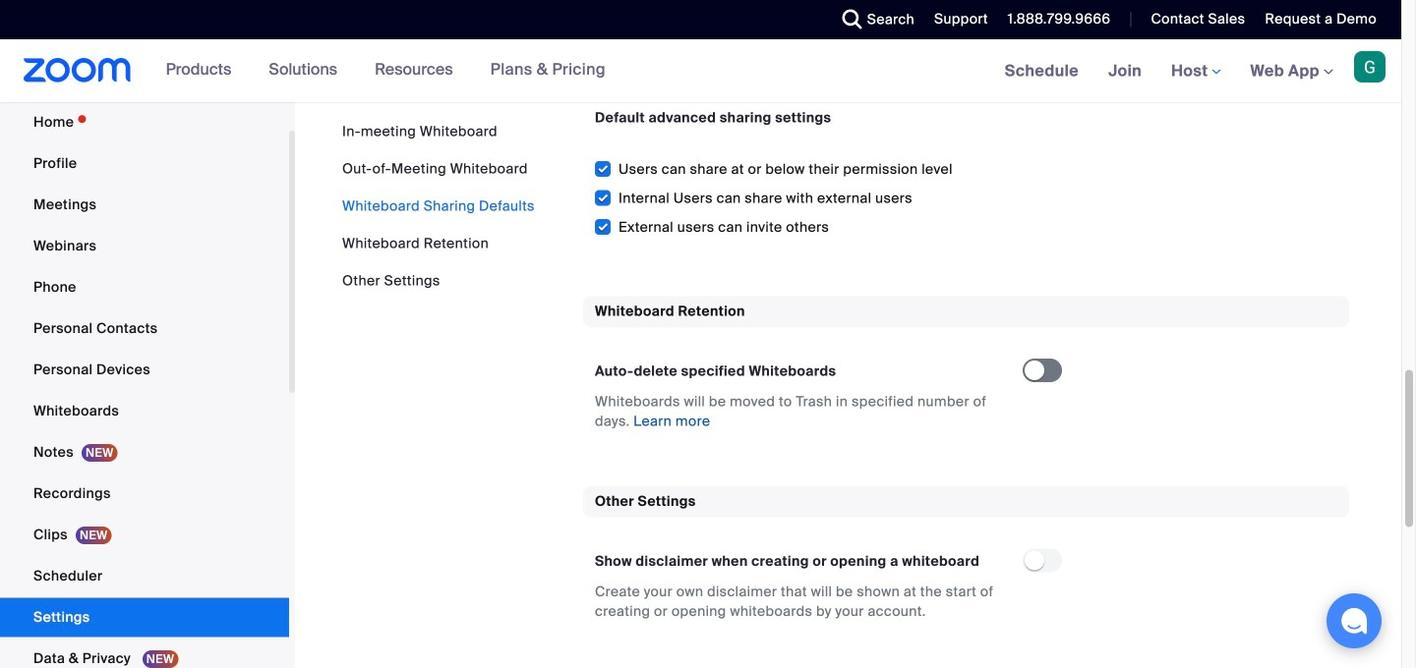 Task type: locate. For each thing, give the bounding box(es) containing it.
banner
[[0, 39, 1402, 104]]

menu bar
[[342, 122, 535, 291]]

other settings element
[[583, 487, 1350, 646]]

whiteboard retention element
[[583, 297, 1350, 456]]

zoom logo image
[[24, 58, 131, 83]]

personal menu menu
[[0, 103, 289, 669]]

profile picture image
[[1354, 51, 1386, 83]]



Task type: vqa. For each thing, say whether or not it's contained in the screenshot.
the bottommost Sign In
no



Task type: describe. For each thing, give the bounding box(es) containing it.
product information navigation
[[151, 39, 621, 102]]

open chat image
[[1341, 608, 1368, 635]]

meetings navigation
[[990, 39, 1402, 104]]



